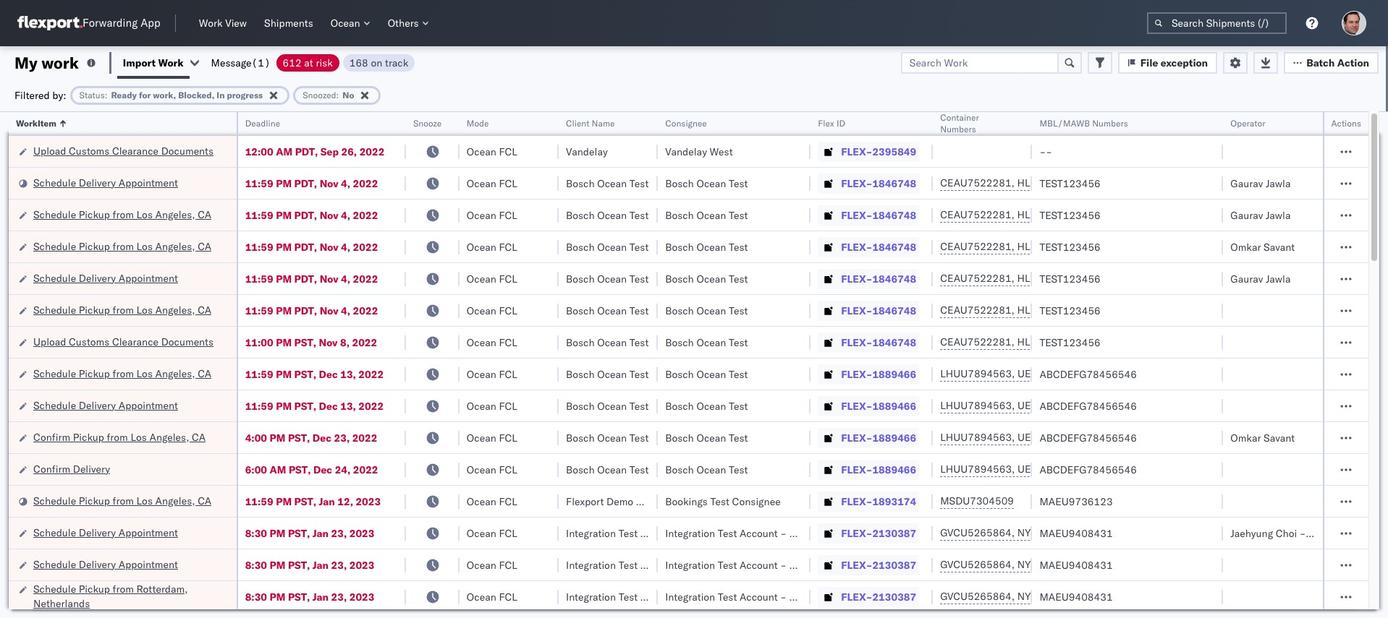 Task type: vqa. For each thing, say whether or not it's contained in the screenshot.
Shipments link
yes



Task type: locate. For each thing, give the bounding box(es) containing it.
23,
[[334, 432, 350, 445], [331, 527, 347, 540], [331, 559, 347, 572], [331, 591, 347, 604]]

consignee right demo
[[636, 495, 685, 508]]

0 vertical spatial 2130387
[[872, 527, 916, 540]]

gaurav jawla
[[1231, 177, 1291, 190], [1231, 209, 1291, 222], [1231, 272, 1291, 286]]

1 vertical spatial gaurav jawla
[[1231, 209, 1291, 222]]

2 vertical spatial maeu9408431
[[1040, 591, 1113, 604]]

1 vertical spatial jawla
[[1266, 209, 1291, 222]]

0 vertical spatial savant
[[1264, 241, 1295, 254]]

for
[[139, 89, 151, 100]]

am right 12:00
[[276, 145, 293, 158]]

documents
[[161, 144, 214, 157], [161, 335, 214, 348]]

4 flex-1889466 from the top
[[841, 464, 916, 477]]

actions
[[1331, 118, 1361, 129]]

2 vertical spatial 8:30
[[245, 591, 267, 604]]

3 2130387 from the top
[[872, 591, 916, 604]]

dec down 11:00 pm pst, nov 8, 2022 at the bottom of the page
[[319, 368, 338, 381]]

0 vertical spatial flex-2130387
[[841, 527, 916, 540]]

nyku9743990
[[1017, 527, 1089, 540], [1017, 559, 1089, 572], [1017, 591, 1089, 604]]

consignee up vandelay west
[[665, 118, 707, 129]]

consignee right bookings
[[732, 495, 781, 508]]

uetu5238478 for schedule delivery appointment
[[1018, 400, 1088, 413]]

client
[[566, 118, 589, 129]]

uetu5238478 for schedule pickup from los angeles, ca
[[1018, 368, 1088, 381]]

exception
[[1161, 56, 1208, 69]]

upload customs clearance documents link for 1st upload customs clearance documents "button"
[[33, 144, 214, 158]]

lhuu7894563, for schedule delivery appointment
[[940, 400, 1015, 413]]

8 11:59 from the top
[[245, 495, 273, 508]]

1 upload from the top
[[33, 144, 66, 157]]

work view link
[[193, 14, 253, 33]]

from for 5th schedule pickup from los angeles, ca link from the bottom of the page
[[113, 208, 134, 221]]

numbers down "container"
[[940, 124, 976, 135]]

1 schedule delivery appointment link from the top
[[33, 176, 178, 190]]

1 vertical spatial clearance
[[112, 335, 159, 348]]

12:00 am pdt, sep 26, 2022
[[245, 145, 385, 158]]

4,
[[341, 177, 350, 190], [341, 209, 350, 222], [341, 241, 350, 254], [341, 272, 350, 286], [341, 304, 350, 317]]

pickup for first schedule pickup from los angeles, ca button from the top of the page
[[79, 208, 110, 221]]

1 11:59 pm pdt, nov 4, 2022 from the top
[[245, 177, 378, 190]]

schedule delivery appointment link
[[33, 176, 178, 190], [33, 271, 178, 286], [33, 398, 178, 413], [33, 526, 178, 540], [33, 558, 178, 572]]

hlxu6269489, for 2nd schedule pickup from los angeles, ca button from the top of the page
[[1017, 240, 1091, 253]]

2 11:59 pm pst, dec 13, 2022 from the top
[[245, 400, 384, 413]]

1 schedule pickup from los angeles, ca from the top
[[33, 208, 211, 221]]

1 vertical spatial omkar
[[1231, 432, 1261, 445]]

abcdefg78456546 for confirm pickup from los angeles, ca
[[1040, 432, 1137, 445]]

schedule pickup from rotterdam, netherlands
[[33, 583, 188, 610]]

confirm for confirm delivery
[[33, 463, 70, 476]]

3 flex- from the top
[[841, 209, 872, 222]]

test
[[630, 177, 649, 190], [729, 177, 748, 190], [630, 209, 649, 222], [729, 209, 748, 222], [630, 241, 649, 254], [729, 241, 748, 254], [630, 272, 649, 286], [729, 272, 748, 286], [630, 304, 649, 317], [729, 304, 748, 317], [630, 336, 649, 349], [729, 336, 748, 349], [630, 368, 649, 381], [729, 368, 748, 381], [630, 400, 649, 413], [729, 400, 748, 413], [630, 432, 649, 445], [729, 432, 748, 445], [630, 464, 649, 477], [729, 464, 748, 477], [710, 495, 729, 508], [718, 527, 737, 540], [1309, 527, 1328, 540], [718, 559, 737, 572], [718, 591, 737, 604]]

2 vertical spatial 8:30 pm pst, jan 23, 2023
[[245, 591, 375, 604]]

mode button
[[459, 115, 544, 130]]

1 flex-1846748 from the top
[[841, 177, 916, 190]]

0 vertical spatial am
[[276, 145, 293, 158]]

0 horizontal spatial numbers
[[940, 124, 976, 135]]

no
[[343, 89, 354, 100]]

origin
[[1330, 527, 1358, 540]]

schedule pickup from los angeles, ca
[[33, 208, 211, 221], [33, 240, 211, 253], [33, 304, 211, 317], [33, 367, 211, 380], [33, 495, 211, 508]]

delivery
[[79, 176, 116, 189], [79, 272, 116, 285], [79, 399, 116, 412], [73, 463, 110, 476], [79, 527, 116, 540], [79, 558, 116, 571]]

los
[[136, 208, 153, 221], [136, 240, 153, 253], [136, 304, 153, 317], [136, 367, 153, 380], [131, 431, 147, 444], [136, 495, 153, 508]]

ocean fcl for 3rd schedule delivery appointment button from the bottom of the page
[[467, 400, 517, 413]]

1 gvcu5265864, from the top
[[940, 527, 1015, 540]]

gaurav jawla for fourth schedule delivery appointment button from the bottom of the page
[[1231, 272, 1291, 286]]

5 schedule delivery appointment from the top
[[33, 558, 178, 571]]

1 account from the top
[[740, 527, 778, 540]]

1 4, from the top
[[341, 177, 350, 190]]

numbers inside button
[[1092, 118, 1128, 129]]

1 horizontal spatial work
[[199, 17, 223, 30]]

6 ceau7522281, hlxu6269489, hlxu8034992 from the top
[[940, 336, 1165, 349]]

3 8:30 from the top
[[245, 591, 267, 604]]

1 vertical spatial account
[[740, 559, 778, 572]]

2 vertical spatial gaurav
[[1231, 272, 1263, 286]]

0 vertical spatial account
[[740, 527, 778, 540]]

--
[[1040, 145, 1052, 158]]

1 vertical spatial upload customs clearance documents link
[[33, 335, 214, 349]]

upload for first upload customs clearance documents "button" from the bottom
[[33, 335, 66, 348]]

4 lhuu7894563, from the top
[[940, 463, 1015, 476]]

2 gvcu5265864, nyku9743990 from the top
[[940, 559, 1089, 572]]

lhuu7894563, uetu5238478 for schedule delivery appointment
[[940, 400, 1088, 413]]

1 vertical spatial integration
[[665, 559, 715, 572]]

work
[[199, 17, 223, 30], [158, 56, 184, 69]]

4 appointment from the top
[[119, 527, 178, 540]]

consignee for flexport demo consignee
[[636, 495, 685, 508]]

import work
[[123, 56, 184, 69]]

1 vertical spatial 8:30 pm pst, jan 23, 2023
[[245, 559, 375, 572]]

pm
[[276, 177, 292, 190], [276, 209, 292, 222], [276, 241, 292, 254], [276, 272, 292, 286], [276, 304, 292, 317], [276, 336, 292, 349], [276, 368, 292, 381], [276, 400, 292, 413], [270, 432, 285, 445], [276, 495, 292, 508], [270, 527, 285, 540], [270, 559, 285, 572], [270, 591, 285, 604]]

consignee button
[[658, 115, 796, 130]]

2 11:59 from the top
[[245, 209, 273, 222]]

7 fcl from the top
[[499, 336, 517, 349]]

1 vandelay from the left
[[566, 145, 608, 158]]

omkar savant for lhuu7894563, uetu5238478
[[1231, 432, 1295, 445]]

5 flex- from the top
[[841, 272, 872, 286]]

flex-1889466 for confirm pickup from los angeles, ca
[[841, 432, 916, 445]]

6:00 am pst, dec 24, 2022
[[245, 464, 378, 477]]

work left view at the left of page
[[199, 17, 223, 30]]

3 schedule pickup from los angeles, ca from the top
[[33, 304, 211, 317]]

risk
[[316, 56, 333, 69]]

5 1846748 from the top
[[872, 304, 916, 317]]

am for pdt,
[[276, 145, 293, 158]]

1 vertical spatial gvcu5265864,
[[940, 559, 1015, 572]]

0 vertical spatial upload customs clearance documents button
[[33, 144, 214, 160]]

2 8:30 pm pst, jan 23, 2023 from the top
[[245, 559, 375, 572]]

0 vertical spatial customs
[[69, 144, 109, 157]]

savant for ceau7522281, hlxu6269489, hlxu8034992
[[1264, 241, 1295, 254]]

:
[[105, 89, 107, 100], [336, 89, 339, 100]]

schedule delivery appointment link for fourth schedule delivery appointment button from the bottom of the page
[[33, 271, 178, 286]]

schedule pickup from los angeles, ca link
[[33, 207, 211, 222], [33, 239, 211, 254], [33, 303, 211, 317], [33, 367, 211, 381], [33, 494, 211, 508]]

0 vertical spatial gvcu5265864,
[[940, 527, 1015, 540]]

1 vertical spatial 11:59 pm pst, dec 13, 2022
[[245, 400, 384, 413]]

numbers for mbl/mawb numbers
[[1092, 118, 1128, 129]]

dec up 4:00 pm pst, dec 23, 2022
[[319, 400, 338, 413]]

2 vertical spatial nyku9743990
[[1017, 591, 1089, 604]]

0 vertical spatial clearance
[[112, 144, 159, 157]]

resize handle column header for deadline
[[389, 112, 406, 619]]

1 vertical spatial customs
[[69, 335, 109, 348]]

5 fcl from the top
[[499, 272, 517, 286]]

: left "ready"
[[105, 89, 107, 100]]

0 vertical spatial upload customs clearance documents
[[33, 144, 214, 157]]

action
[[1337, 56, 1369, 69]]

ca
[[198, 208, 211, 221], [198, 240, 211, 253], [198, 304, 211, 317], [198, 367, 211, 380], [192, 431, 206, 444], [198, 495, 211, 508]]

0 vertical spatial integration
[[665, 527, 715, 540]]

work right import
[[158, 56, 184, 69]]

3 uetu5238478 from the top
[[1018, 431, 1088, 444]]

4 hlxu8034992 from the top
[[1094, 272, 1165, 285]]

1 nyku9743990 from the top
[[1017, 527, 1089, 540]]

7 flex- from the top
[[841, 336, 872, 349]]

1 gaurav jawla from the top
[[1231, 177, 1291, 190]]

2 lagerfeld from the top
[[811, 559, 854, 572]]

2 lhuu7894563, from the top
[[940, 400, 1015, 413]]

1 vertical spatial lagerfeld
[[811, 559, 854, 572]]

6 ceau7522281, from the top
[[940, 336, 1015, 349]]

5 11:59 pm pdt, nov 4, 2022 from the top
[[245, 304, 378, 317]]

from for second schedule pickup from los angeles, ca link from the bottom of the page
[[113, 367, 134, 380]]

Search Work text field
[[901, 52, 1059, 73]]

upload customs clearance documents for first upload customs clearance documents "button" from the bottom
[[33, 335, 214, 348]]

1 vertical spatial omkar savant
[[1231, 432, 1295, 445]]

numbers
[[1092, 118, 1128, 129], [940, 124, 976, 135]]

0 vertical spatial 11:59 pm pst, dec 13, 2022
[[245, 368, 384, 381]]

schedule
[[33, 176, 76, 189], [33, 208, 76, 221], [33, 240, 76, 253], [33, 272, 76, 285], [33, 304, 76, 317], [33, 367, 76, 380], [33, 399, 76, 412], [33, 495, 76, 508], [33, 527, 76, 540], [33, 558, 76, 571], [33, 583, 76, 596]]

6 schedule from the top
[[33, 367, 76, 380]]

1 11:59 pm pst, dec 13, 2022 from the top
[[245, 368, 384, 381]]

15 flex- from the top
[[841, 591, 872, 604]]

2 schedule pickup from los angeles, ca button from the top
[[33, 239, 211, 255]]

10 flex- from the top
[[841, 432, 872, 445]]

gaurav
[[1231, 177, 1263, 190], [1231, 209, 1263, 222], [1231, 272, 1263, 286]]

vandelay down client name
[[566, 145, 608, 158]]

1 vertical spatial 8:30
[[245, 559, 267, 572]]

ocean button
[[325, 14, 376, 33]]

0 vertical spatial omkar
[[1231, 241, 1261, 254]]

0 vertical spatial integration test account - karl lagerfeld
[[665, 527, 854, 540]]

ocean fcl for 1st schedule pickup from los angeles, ca button from the bottom of the page
[[467, 495, 517, 508]]

1 vertical spatial work
[[158, 56, 184, 69]]

filtered
[[14, 89, 50, 102]]

13,
[[340, 368, 356, 381], [340, 400, 356, 413]]

jan for first schedule pickup from los angeles, ca link from the bottom
[[319, 495, 335, 508]]

snooze
[[413, 118, 442, 129]]

1 vertical spatial confirm
[[33, 463, 70, 476]]

2 flex-2130387 from the top
[[841, 559, 916, 572]]

2 vertical spatial karl
[[789, 591, 808, 604]]

hlxu8034992
[[1094, 177, 1165, 190], [1094, 208, 1165, 221], [1094, 240, 1165, 253], [1094, 272, 1165, 285], [1094, 304, 1165, 317], [1094, 336, 1165, 349]]

2 vertical spatial account
[[740, 591, 778, 604]]

0 vertical spatial omkar savant
[[1231, 241, 1295, 254]]

app
[[141, 16, 160, 30]]

resize handle column header
[[219, 112, 236, 619], [389, 112, 406, 619], [442, 112, 459, 619], [541, 112, 559, 619], [641, 112, 658, 619], [793, 112, 811, 619], [916, 112, 933, 619], [1015, 112, 1032, 619], [1206, 112, 1223, 619], [1305, 112, 1323, 619], [1351, 112, 1369, 619]]

1 savant from the top
[[1264, 241, 1295, 254]]

1889466 for schedule pickup from los angeles, ca
[[872, 368, 916, 381]]

2 vertical spatial gvcu5265864, nyku9743990
[[940, 591, 1089, 604]]

4 uetu5238478 from the top
[[1018, 463, 1088, 476]]

container
[[940, 112, 979, 123]]

from for first schedule pickup from los angeles, ca link from the bottom
[[113, 495, 134, 508]]

2 vertical spatial integration
[[665, 591, 715, 604]]

11:59 pm pst, dec 13, 2022
[[245, 368, 384, 381], [245, 400, 384, 413]]

8:30
[[245, 527, 267, 540], [245, 559, 267, 572], [245, 591, 267, 604]]

3 nyku9743990 from the top
[[1017, 591, 1089, 604]]

1 vertical spatial maeu9408431
[[1040, 559, 1113, 572]]

: left no
[[336, 89, 339, 100]]

vandelay left west
[[665, 145, 707, 158]]

1 horizontal spatial numbers
[[1092, 118, 1128, 129]]

omkar savant
[[1231, 241, 1295, 254], [1231, 432, 1295, 445]]

schedule pickup from los angeles, ca for 5th schedule pickup from los angeles, ca link from the bottom of the page
[[33, 208, 211, 221]]

3 gvcu5265864, nyku9743990 from the top
[[940, 591, 1089, 604]]

integration
[[665, 527, 715, 540], [665, 559, 715, 572], [665, 591, 715, 604]]

documents left 11:00
[[161, 335, 214, 348]]

5 test123456 from the top
[[1040, 304, 1101, 317]]

abcdefg78456546
[[1040, 368, 1137, 381], [1040, 400, 1137, 413], [1040, 432, 1137, 445], [1040, 464, 1137, 477]]

0 vertical spatial confirm
[[33, 431, 70, 444]]

8 ocean fcl from the top
[[467, 368, 517, 381]]

message
[[211, 56, 252, 69]]

3 lhuu7894563, from the top
[[940, 431, 1015, 444]]

appointment
[[119, 176, 178, 189], [119, 272, 178, 285], [119, 399, 178, 412], [119, 527, 178, 540], [119, 558, 178, 571]]

0 vertical spatial 8:30 pm pst, jan 23, 2023
[[245, 527, 375, 540]]

1 vertical spatial 2130387
[[872, 559, 916, 572]]

clearance
[[112, 144, 159, 157], [112, 335, 159, 348]]

1 vertical spatial karl
[[789, 559, 808, 572]]

0 vertical spatial karl
[[789, 527, 808, 540]]

0 vertical spatial jawla
[[1266, 177, 1291, 190]]

jan
[[319, 495, 335, 508], [313, 527, 329, 540], [313, 559, 329, 572], [313, 591, 329, 604]]

numbers right mbl/mawb
[[1092, 118, 1128, 129]]

numbers for container numbers
[[940, 124, 976, 135]]

0 vertical spatial 13,
[[340, 368, 356, 381]]

6 fcl from the top
[[499, 304, 517, 317]]

test123456
[[1040, 177, 1101, 190], [1040, 209, 1101, 222], [1040, 241, 1101, 254], [1040, 272, 1101, 286], [1040, 304, 1101, 317], [1040, 336, 1101, 349]]

0 vertical spatial 8:30
[[245, 527, 267, 540]]

5 hlxu6269489, from the top
[[1017, 304, 1091, 317]]

0 vertical spatial maeu9408431
[[1040, 527, 1113, 540]]

flex-1846748
[[841, 177, 916, 190], [841, 209, 916, 222], [841, 241, 916, 254], [841, 272, 916, 286], [841, 304, 916, 317], [841, 336, 916, 349]]

ocean fcl for 3rd schedule pickup from los angeles, ca button from the bottom
[[467, 304, 517, 317]]

0 vertical spatial gaurav jawla
[[1231, 177, 1291, 190]]

1 vertical spatial gaurav
[[1231, 209, 1263, 222]]

11:59 pm pst, dec 13, 2022 down 11:00 pm pst, nov 8, 2022 at the bottom of the page
[[245, 368, 384, 381]]

612 at risk
[[283, 56, 333, 69]]

13, up 4:00 pm pst, dec 23, 2022
[[340, 400, 356, 413]]

8:30 pm pst, jan 23, 2023 for schedule delivery appointment link related to 1st schedule delivery appointment button from the bottom of the page
[[245, 559, 375, 572]]

ocean fcl for 2nd schedule delivery appointment button from the bottom
[[467, 527, 517, 540]]

11:59 pm pdt, nov 4, 2022
[[245, 177, 378, 190], [245, 209, 378, 222], [245, 241, 378, 254], [245, 272, 378, 286], [245, 304, 378, 317]]

11:59 pm pst, dec 13, 2022 up 4:00 pm pst, dec 23, 2022
[[245, 400, 384, 413]]

documents down blocked,
[[161, 144, 214, 157]]

flex id
[[818, 118, 845, 129]]

1 confirm from the top
[[33, 431, 70, 444]]

4 1846748 from the top
[[872, 272, 916, 286]]

11:59 pm pst, dec 13, 2022 for schedule delivery appointment
[[245, 400, 384, 413]]

consignee
[[665, 118, 707, 129], [636, 495, 685, 508], [732, 495, 781, 508]]

2 hlxu8034992 from the top
[[1094, 208, 1165, 221]]

dec
[[319, 368, 338, 381], [319, 400, 338, 413], [313, 432, 332, 445], [313, 464, 332, 477]]

-
[[1040, 145, 1046, 158], [1046, 145, 1052, 158], [780, 527, 787, 540], [1300, 527, 1306, 540], [780, 559, 787, 572], [780, 591, 787, 604]]

0 vertical spatial gaurav
[[1231, 177, 1263, 190]]

4 schedule delivery appointment button from the top
[[33, 526, 178, 542]]

1 vertical spatial upload customs clearance documents button
[[33, 335, 214, 351]]

8 resize handle column header from the left
[[1015, 112, 1032, 619]]

0 vertical spatial lagerfeld
[[811, 527, 854, 540]]

1889466
[[872, 368, 916, 381], [872, 400, 916, 413], [872, 432, 916, 445], [872, 464, 916, 477]]

schedule delivery appointment link for fifth schedule delivery appointment button from the bottom of the page
[[33, 176, 178, 190]]

pickup inside schedule pickup from rotterdam, netherlands
[[79, 583, 110, 596]]

pickup for 2nd schedule pickup from los angeles, ca button from the top of the page
[[79, 240, 110, 253]]

1 vertical spatial 13,
[[340, 400, 356, 413]]

0 vertical spatial upload customs clearance documents link
[[33, 144, 214, 158]]

1 vertical spatial upload customs clearance documents
[[33, 335, 214, 348]]

angeles,
[[155, 208, 195, 221], [155, 240, 195, 253], [155, 304, 195, 317], [155, 367, 195, 380], [149, 431, 189, 444], [155, 495, 195, 508]]

0 vertical spatial nyku9743990
[[1017, 527, 1089, 540]]

hlxu6269489, for 3rd schedule pickup from los angeles, ca button from the bottom
[[1017, 304, 1091, 317]]

0 vertical spatial upload
[[33, 144, 66, 157]]

3 hlxu8034992 from the top
[[1094, 240, 1165, 253]]

1 horizontal spatial :
[[336, 89, 339, 100]]

3 abcdefg78456546 from the top
[[1040, 432, 1137, 445]]

flex-
[[841, 145, 872, 158], [841, 177, 872, 190], [841, 209, 872, 222], [841, 241, 872, 254], [841, 272, 872, 286], [841, 304, 872, 317], [841, 336, 872, 349], [841, 368, 872, 381], [841, 400, 872, 413], [841, 432, 872, 445], [841, 464, 872, 477], [841, 495, 872, 508], [841, 527, 872, 540], [841, 559, 872, 572], [841, 591, 872, 604]]

1 clearance from the top
[[112, 144, 159, 157]]

12 flex- from the top
[[841, 495, 872, 508]]

dec up 6:00 am pst, dec 24, 2022
[[313, 432, 332, 445]]

workitem button
[[9, 115, 222, 130]]

abcdefg78456546 for schedule pickup from los angeles, ca
[[1040, 368, 1137, 381]]

0 horizontal spatial :
[[105, 89, 107, 100]]

lhuu7894563, for schedule pickup from los angeles, ca
[[940, 368, 1015, 381]]

batch
[[1306, 56, 1335, 69]]

from for second schedule pickup from los angeles, ca link from the top of the page
[[113, 240, 134, 253]]

1 omkar savant from the top
[[1231, 241, 1295, 254]]

2 vertical spatial 2130387
[[872, 591, 916, 604]]

1 vertical spatial flex-2130387
[[841, 559, 916, 572]]

flex-2130387 button
[[818, 524, 919, 544], [818, 524, 919, 544], [818, 555, 919, 576], [818, 555, 919, 576], [818, 587, 919, 608], [818, 587, 919, 608]]

11:59 pm pst, dec 13, 2022 for schedule pickup from los angeles, ca
[[245, 368, 384, 381]]

6 ocean fcl from the top
[[467, 304, 517, 317]]

3 4, from the top
[[341, 241, 350, 254]]

1 omkar from the top
[[1231, 241, 1261, 254]]

: for snoozed
[[336, 89, 339, 100]]

pickup for confirm pickup from los angeles, ca button
[[73, 431, 104, 444]]

6 hlxu8034992 from the top
[[1094, 336, 1165, 349]]

1 integration test account - karl lagerfeld from the top
[[665, 527, 854, 540]]

numbers inside the container numbers
[[940, 124, 976, 135]]

0 horizontal spatial work
[[158, 56, 184, 69]]

0 horizontal spatial vandelay
[[566, 145, 608, 158]]

2 schedule delivery appointment from the top
[[33, 272, 178, 285]]

3 schedule pickup from los angeles, ca button from the top
[[33, 303, 211, 319]]

2022
[[359, 145, 385, 158], [353, 177, 378, 190], [353, 209, 378, 222], [353, 241, 378, 254], [353, 272, 378, 286], [353, 304, 378, 317], [352, 336, 377, 349], [359, 368, 384, 381], [359, 400, 384, 413], [352, 432, 377, 445], [353, 464, 378, 477]]

1846748 for 2nd schedule pickup from los angeles, ca button from the top of the page
[[872, 241, 916, 254]]

bosch
[[566, 177, 595, 190], [665, 177, 694, 190], [566, 209, 595, 222], [665, 209, 694, 222], [566, 241, 595, 254], [665, 241, 694, 254], [566, 272, 595, 286], [665, 272, 694, 286], [566, 304, 595, 317], [665, 304, 694, 317], [566, 336, 595, 349], [665, 336, 694, 349], [566, 368, 595, 381], [665, 368, 694, 381], [566, 400, 595, 413], [665, 400, 694, 413], [566, 432, 595, 445], [665, 432, 694, 445], [566, 464, 595, 477], [665, 464, 694, 477]]

schedule pickup from los angeles, ca for second schedule pickup from los angeles, ca link from the top of the page
[[33, 240, 211, 253]]

2 vertical spatial gvcu5265864,
[[940, 591, 1015, 604]]

1 vertical spatial am
[[270, 464, 286, 477]]

view
[[225, 17, 247, 30]]

2023
[[356, 495, 381, 508], [349, 527, 375, 540], [349, 559, 375, 572], [349, 591, 375, 604]]

upload for 1st upload customs clearance documents "button"
[[33, 144, 66, 157]]

west
[[710, 145, 733, 158]]

1 karl from the top
[[789, 527, 808, 540]]

resize handle column header for workitem
[[219, 112, 236, 619]]

hlxu6269489, for fifth schedule delivery appointment button from the bottom of the page
[[1017, 177, 1091, 190]]

1 vertical spatial savant
[[1264, 432, 1295, 445]]

4 flex-1846748 from the top
[[841, 272, 916, 286]]

my work
[[14, 52, 79, 73]]

5 resize handle column header from the left
[[641, 112, 658, 619]]

container numbers
[[940, 112, 979, 135]]

resize handle column header for consignee
[[793, 112, 811, 619]]

0 vertical spatial work
[[199, 17, 223, 30]]

0 vertical spatial documents
[[161, 144, 214, 157]]

lhuu7894563, uetu5238478
[[940, 368, 1088, 381], [940, 400, 1088, 413], [940, 431, 1088, 444], [940, 463, 1088, 476]]

ceau7522281,
[[940, 177, 1015, 190], [940, 208, 1015, 221], [940, 240, 1015, 253], [940, 272, 1015, 285], [940, 304, 1015, 317], [940, 336, 1015, 349]]

ocean fcl for 2nd schedule pickup from los angeles, ca button from the top of the page
[[467, 241, 517, 254]]

am
[[276, 145, 293, 158], [270, 464, 286, 477]]

am right 6:00
[[270, 464, 286, 477]]

10 ocean fcl from the top
[[467, 432, 517, 445]]

1 gaurav from the top
[[1231, 177, 1263, 190]]

resize handle column header for container numbers
[[1015, 112, 1032, 619]]

upload customs clearance documents link for first upload customs clearance documents "button" from the bottom
[[33, 335, 214, 349]]

2 vertical spatial lagerfeld
[[811, 591, 854, 604]]

1 vertical spatial documents
[[161, 335, 214, 348]]

2 upload customs clearance documents from the top
[[33, 335, 214, 348]]

flexport. image
[[17, 16, 83, 30]]

13, down "8," on the bottom left
[[340, 368, 356, 381]]

1 horizontal spatial vandelay
[[665, 145, 707, 158]]

2 vertical spatial jawla
[[1266, 272, 1291, 286]]

mode
[[467, 118, 489, 129]]

2 vertical spatial integration test account - karl lagerfeld
[[665, 591, 854, 604]]

1 vertical spatial integration test account - karl lagerfeld
[[665, 559, 854, 572]]

consignee for bookings test consignee
[[732, 495, 781, 508]]

0 vertical spatial gvcu5265864, nyku9743990
[[940, 527, 1089, 540]]

11:59 pm pdt, nov 4, 2022 for 3rd schedule pickup from los angeles, ca link from the top
[[245, 304, 378, 317]]

1 vertical spatial upload
[[33, 335, 66, 348]]

flex
[[818, 118, 834, 129]]

2 omkar savant from the top
[[1231, 432, 1295, 445]]

3 maeu9408431 from the top
[[1040, 591, 1113, 604]]

1 lhuu7894563, from the top
[[940, 368, 1015, 381]]

10 fcl from the top
[[499, 432, 517, 445]]

1 schedule pickup from los angeles, ca link from the top
[[33, 207, 211, 222]]

2 vertical spatial flex-2130387
[[841, 591, 916, 604]]

Search Shipments (/) text field
[[1147, 12, 1287, 34]]

1 resize handle column header from the left
[[219, 112, 236, 619]]

1 uetu5238478 from the top
[[1018, 368, 1088, 381]]

1 vertical spatial nyku9743990
[[1017, 559, 1089, 572]]

karl
[[789, 527, 808, 540], [789, 559, 808, 572], [789, 591, 808, 604]]

8,
[[340, 336, 350, 349]]

1 vertical spatial gvcu5265864, nyku9743990
[[940, 559, 1089, 572]]

8 schedule from the top
[[33, 495, 76, 508]]

account for 2nd schedule delivery appointment button from the bottom
[[740, 527, 778, 540]]

from inside schedule pickup from rotterdam, netherlands
[[113, 583, 134, 596]]

168 on track
[[349, 56, 408, 69]]

2 vertical spatial gaurav jawla
[[1231, 272, 1291, 286]]

11:00 pm pst, nov 8, 2022
[[245, 336, 377, 349]]



Task type: describe. For each thing, give the bounding box(es) containing it.
work view
[[199, 17, 247, 30]]

2 flex-1846748 from the top
[[841, 209, 916, 222]]

dec left 24,
[[313, 464, 332, 477]]

4 4, from the top
[[341, 272, 350, 286]]

angeles, for confirm pickup from los angeles, ca link
[[149, 431, 189, 444]]

schedule pickup from los angeles, ca for second schedule pickup from los angeles, ca link from the bottom of the page
[[33, 367, 211, 380]]

3 ocean fcl from the top
[[467, 209, 517, 222]]

los inside button
[[131, 431, 147, 444]]

operator
[[1231, 118, 1265, 129]]

5 hlxu8034992 from the top
[[1094, 304, 1165, 317]]

confirm pickup from los angeles, ca button
[[33, 430, 206, 446]]

11:59 pm pdt, nov 4, 2022 for fifth schedule delivery appointment button from the bottom of the page schedule delivery appointment link
[[245, 177, 378, 190]]

my
[[14, 52, 37, 73]]

uetu5238478 for confirm pickup from los angeles, ca
[[1018, 431, 1088, 444]]

angeles, for second schedule pickup from los angeles, ca link from the top of the page
[[155, 240, 195, 253]]

work,
[[153, 89, 176, 100]]

choi
[[1276, 527, 1297, 540]]

message (1)
[[211, 56, 270, 69]]

1893174
[[872, 495, 916, 508]]

1 fcl from the top
[[499, 145, 517, 158]]

2 8:30 from the top
[[245, 559, 267, 572]]

netherlands
[[33, 597, 90, 610]]

3 gvcu5265864, from the top
[[940, 591, 1015, 604]]

1846748 for 3rd schedule pickup from los angeles, ca button from the bottom
[[872, 304, 916, 317]]

3 flex-2130387 from the top
[[841, 591, 916, 604]]

omkar savant for ceau7522281, hlxu6269489, hlxu8034992
[[1231, 241, 1295, 254]]

5 4, from the top
[[341, 304, 350, 317]]

jaehyung choi - test origin agent
[[1231, 527, 1388, 540]]

mbl/mawb numbers
[[1040, 118, 1128, 129]]

pickup for 3rd schedule pickup from los angeles, ca button from the bottom
[[79, 304, 110, 317]]

1 schedule delivery appointment button from the top
[[33, 176, 178, 191]]

confirm pickup from los angeles, ca link
[[33, 430, 206, 445]]

3 schedule delivery appointment button from the top
[[33, 398, 178, 414]]

filtered by:
[[14, 89, 66, 102]]

14 fcl from the top
[[499, 559, 517, 572]]

schedule inside schedule pickup from rotterdam, netherlands
[[33, 583, 76, 596]]

13, for schedule pickup from los angeles, ca
[[340, 368, 356, 381]]

jaehyung
[[1231, 527, 1273, 540]]

flex-1889466 for schedule pickup from los angeles, ca
[[841, 368, 916, 381]]

others
[[388, 17, 419, 30]]

1 lagerfeld from the top
[[811, 527, 854, 540]]

confirm delivery button
[[33, 462, 110, 478]]

agent
[[1361, 527, 1388, 540]]

1846748 for fourth schedule delivery appointment button from the bottom of the page
[[872, 272, 916, 286]]

2 2130387 from the top
[[872, 559, 916, 572]]

5 schedule pickup from los angeles, ca button from the top
[[33, 494, 211, 510]]

consignee inside button
[[665, 118, 707, 129]]

bookings test consignee
[[665, 495, 781, 508]]

bookings
[[665, 495, 708, 508]]

2 documents from the top
[[161, 335, 214, 348]]

3 test123456 from the top
[[1040, 241, 1101, 254]]

3 ceau7522281, from the top
[[940, 240, 1015, 253]]

savant for lhuu7894563, uetu5238478
[[1264, 432, 1295, 445]]

1 maeu9408431 from the top
[[1040, 527, 1113, 540]]

2 fcl from the top
[[499, 177, 517, 190]]

from for confirm pickup from los angeles, ca link
[[107, 431, 128, 444]]

11:59 pm pdt, nov 4, 2022 for schedule delivery appointment link for fourth schedule delivery appointment button from the bottom of the page
[[245, 272, 378, 286]]

omkar for lhuu7894563, uetu5238478
[[1231, 432, 1261, 445]]

2 ceau7522281, from the top
[[940, 208, 1015, 221]]

confirm for confirm pickup from los angeles, ca
[[33, 431, 70, 444]]

12:00
[[245, 145, 273, 158]]

progress
[[227, 89, 263, 100]]

2 jawla from the top
[[1266, 209, 1291, 222]]

schedule pickup from rotterdam, netherlands link
[[33, 582, 218, 611]]

7 11:59 from the top
[[245, 400, 273, 413]]

7 ocean fcl from the top
[[467, 336, 517, 349]]

24,
[[335, 464, 351, 477]]

3 lagerfeld from the top
[[811, 591, 854, 604]]

status
[[79, 89, 105, 100]]

resize handle column header for client name
[[641, 112, 658, 619]]

6 flex- from the top
[[841, 304, 872, 317]]

4 fcl from the top
[[499, 241, 517, 254]]

omkar for ceau7522281, hlxu6269489, hlxu8034992
[[1231, 241, 1261, 254]]

blocked,
[[178, 89, 215, 100]]

1889466 for schedule delivery appointment
[[872, 400, 916, 413]]

6:00
[[245, 464, 267, 477]]

12,
[[337, 495, 353, 508]]

jan for schedule delivery appointment link corresponding to 2nd schedule delivery appointment button from the bottom
[[313, 527, 329, 540]]

customs for 1st upload customs clearance documents "button"
[[69, 144, 109, 157]]

4 schedule pickup from los angeles, ca link from the top
[[33, 367, 211, 381]]

flex-1889466 for schedule delivery appointment
[[841, 400, 916, 413]]

sep
[[320, 145, 339, 158]]

lhuu7894563, uetu5238478 for schedule pickup from los angeles, ca
[[940, 368, 1088, 381]]

: for status
[[105, 89, 107, 100]]

6 test123456 from the top
[[1040, 336, 1101, 349]]

4 1889466 from the top
[[872, 464, 916, 477]]

(1)
[[252, 56, 270, 69]]

work
[[41, 52, 79, 73]]

1 schedule delivery appointment from the top
[[33, 176, 178, 189]]

status : ready for work, blocked, in progress
[[79, 89, 263, 100]]

in
[[217, 89, 225, 100]]

ocean inside "button"
[[331, 17, 360, 30]]

7 schedule from the top
[[33, 399, 76, 412]]

forwarding app
[[83, 16, 160, 30]]

shipments link
[[258, 14, 319, 33]]

rotterdam,
[[136, 583, 188, 596]]

resize handle column header for flex id
[[916, 112, 933, 619]]

2 hlxu6269489, from the top
[[1017, 208, 1091, 221]]

customs for first upload customs clearance documents "button" from the bottom
[[69, 335, 109, 348]]

3 flex-1846748 from the top
[[841, 241, 916, 254]]

2 ceau7522281, hlxu6269489, hlxu8034992 from the top
[[940, 208, 1165, 221]]

ocean fcl for 1st schedule delivery appointment button from the bottom of the page
[[467, 559, 517, 572]]

11 ocean fcl from the top
[[467, 464, 517, 477]]

account for 1st schedule delivery appointment button from the bottom of the page
[[740, 559, 778, 572]]

hlxu6269489, for fourth schedule delivery appointment button from the bottom of the page
[[1017, 272, 1091, 285]]

3 resize handle column header from the left
[[442, 112, 459, 619]]

confirm delivery link
[[33, 462, 110, 477]]

6 flex-1846748 from the top
[[841, 336, 916, 349]]

others button
[[382, 14, 435, 33]]

8 fcl from the top
[[499, 368, 517, 381]]

ocean fcl for 1st upload customs clearance documents "button"
[[467, 145, 517, 158]]

on
[[371, 56, 382, 69]]

4 11:59 from the top
[[245, 272, 273, 286]]

8:30 pm pst, jan 23, 2023 for schedule delivery appointment link corresponding to 2nd schedule delivery appointment button from the bottom
[[245, 527, 375, 540]]

13 flex- from the top
[[841, 527, 872, 540]]

batch action
[[1306, 56, 1369, 69]]

612
[[283, 56, 302, 69]]

name
[[592, 118, 615, 129]]

11:59 pm pdt, nov 4, 2022 for second schedule pickup from los angeles, ca link from the top of the page
[[245, 241, 378, 254]]

3 ceau7522281, hlxu6269489, hlxu8034992 from the top
[[940, 240, 1165, 253]]

gaurav jawla for fifth schedule delivery appointment button from the bottom of the page
[[1231, 177, 1291, 190]]

confirm delivery
[[33, 463, 110, 476]]

9 flex- from the top
[[841, 400, 872, 413]]

1 appointment from the top
[[119, 176, 178, 189]]

5 schedule pickup from los angeles, ca link from the top
[[33, 494, 211, 508]]

4 ceau7522281, from the top
[[940, 272, 1015, 285]]

delivery inside button
[[73, 463, 110, 476]]

angeles, for second schedule pickup from los angeles, ca link from the bottom of the page
[[155, 367, 195, 380]]

2395849
[[872, 145, 916, 158]]

vandelay for vandelay west
[[665, 145, 707, 158]]

angeles, for 5th schedule pickup from los angeles, ca link from the bottom of the page
[[155, 208, 195, 221]]

4 schedule delivery appointment from the top
[[33, 527, 178, 540]]

ocean fcl for fourth schedule delivery appointment button from the bottom of the page
[[467, 272, 517, 286]]

9 schedule from the top
[[33, 527, 76, 540]]

3 integration test account - karl lagerfeld from the top
[[665, 591, 854, 604]]

pickup for 1st schedule pickup from los angeles, ca button from the bottom of the page
[[79, 495, 110, 508]]

schedule pickup from rotterdam, netherlands button
[[33, 582, 218, 613]]

jan for schedule delivery appointment link related to 1st schedule delivery appointment button from the bottom of the page
[[313, 559, 329, 572]]

1 gvcu5265864, nyku9743990 from the top
[[940, 527, 1089, 540]]

mbl/mawb
[[1040, 118, 1090, 129]]

angeles, for 3rd schedule pickup from los angeles, ca link from the top
[[155, 304, 195, 317]]

dec for confirm pickup from los angeles, ca
[[313, 432, 332, 445]]

4 schedule from the top
[[33, 272, 76, 285]]

file
[[1140, 56, 1158, 69]]

11:00
[[245, 336, 273, 349]]

4 test123456 from the top
[[1040, 272, 1101, 286]]

flexport
[[566, 495, 604, 508]]

1 11:59 from the top
[[245, 177, 273, 190]]

1846748 for fifth schedule delivery appointment button from the bottom of the page
[[872, 177, 916, 190]]

schedule pickup from los angeles, ca for first schedule pickup from los angeles, ca link from the bottom
[[33, 495, 211, 508]]

demo
[[606, 495, 633, 508]]

schedule delivery appointment link for 2nd schedule delivery appointment button from the bottom
[[33, 526, 178, 540]]

2 gaurav jawla from the top
[[1231, 209, 1291, 222]]

by:
[[52, 89, 66, 102]]

2 schedule delivery appointment button from the top
[[33, 271, 178, 287]]

ready
[[111, 89, 137, 100]]

dec for schedule pickup from los angeles, ca
[[319, 368, 338, 381]]

5 schedule delivery appointment button from the top
[[33, 558, 178, 574]]

1 8:30 from the top
[[245, 527, 267, 540]]

1889466 for confirm pickup from los angeles, ca
[[872, 432, 916, 445]]

13 fcl from the top
[[499, 527, 517, 540]]

dec for schedule delivery appointment
[[319, 400, 338, 413]]

pickup for second schedule pickup from los angeles, ca button from the bottom of the page
[[79, 367, 110, 380]]

am for pst,
[[270, 464, 286, 477]]

2 clearance from the top
[[112, 335, 159, 348]]

mbl/mawb numbers button
[[1032, 115, 1209, 130]]

schedule delivery appointment link for 3rd schedule delivery appointment button from the bottom of the page
[[33, 398, 178, 413]]

schedule delivery appointment link for 1st schedule delivery appointment button from the bottom of the page
[[33, 558, 178, 572]]

file exception
[[1140, 56, 1208, 69]]

import work button
[[123, 56, 184, 69]]

track
[[385, 56, 408, 69]]

ocean fcl for confirm pickup from los angeles, ca button
[[467, 432, 517, 445]]

from for 3rd schedule pickup from los angeles, ca link from the top
[[113, 304, 134, 317]]

6 1846748 from the top
[[872, 336, 916, 349]]

2 appointment from the top
[[119, 272, 178, 285]]

forwarding app link
[[17, 16, 160, 30]]

11:59 pm pst, jan 12, 2023
[[245, 495, 381, 508]]

lhuu7894563, for confirm pickup from los angeles, ca
[[940, 431, 1015, 444]]

10 resize handle column header from the left
[[1305, 112, 1323, 619]]

1 flex- from the top
[[841, 145, 872, 158]]

2 1846748 from the top
[[872, 209, 916, 222]]

3 schedule from the top
[[33, 240, 76, 253]]

12 fcl from the top
[[499, 495, 517, 508]]

15 ocean fcl from the top
[[467, 591, 517, 604]]

3 8:30 pm pst, jan 23, 2023 from the top
[[245, 591, 375, 604]]

flexport demo consignee
[[566, 495, 685, 508]]

snoozed : no
[[303, 89, 354, 100]]

upload customs clearance documents for 1st upload customs clearance documents "button"
[[33, 144, 214, 157]]

4 lhuu7894563, uetu5238478 from the top
[[940, 463, 1088, 476]]

6 hlxu6269489, from the top
[[1017, 336, 1091, 349]]

4 flex- from the top
[[841, 241, 872, 254]]

1 integration from the top
[[665, 527, 715, 540]]

11 fcl from the top
[[499, 464, 517, 477]]

2 schedule from the top
[[33, 208, 76, 221]]

ca inside button
[[192, 431, 206, 444]]

3 gaurav from the top
[[1231, 272, 1263, 286]]

schedule pickup from los angeles, ca for 3rd schedule pickup from los angeles, ca link from the top
[[33, 304, 211, 317]]

6 11:59 from the top
[[245, 368, 273, 381]]

1 test123456 from the top
[[1040, 177, 1101, 190]]

4:00 pm pst, dec 23, 2022
[[245, 432, 377, 445]]

11 flex- from the top
[[841, 464, 872, 477]]

snoozed
[[303, 89, 336, 100]]

ocean fcl for second schedule pickup from los angeles, ca button from the bottom of the page
[[467, 368, 517, 381]]

vandelay for vandelay
[[566, 145, 608, 158]]

deadline
[[245, 118, 280, 129]]

import
[[123, 56, 156, 69]]

workitem
[[16, 118, 56, 129]]

from for schedule pickup from rotterdam, netherlands link
[[113, 583, 134, 596]]

client name button
[[559, 115, 644, 130]]

id
[[837, 118, 845, 129]]

168
[[349, 56, 368, 69]]

1 jawla from the top
[[1266, 177, 1291, 190]]

2 gaurav from the top
[[1231, 209, 1263, 222]]

maeu9736123
[[1040, 495, 1113, 508]]

ocean fcl for fifth schedule delivery appointment button from the bottom of the page
[[467, 177, 517, 190]]

flex-1893174
[[841, 495, 916, 508]]

4:00
[[245, 432, 267, 445]]

flex-2395849
[[841, 145, 916, 158]]

client name
[[566, 118, 615, 129]]

angeles, for first schedule pickup from los angeles, ca link from the bottom
[[155, 495, 195, 508]]

26,
[[341, 145, 357, 158]]

14 flex- from the top
[[841, 559, 872, 572]]

shipments
[[264, 17, 313, 30]]

5 appointment from the top
[[119, 558, 178, 571]]

forwarding
[[83, 16, 138, 30]]

pickup for schedule pickup from rotterdam, netherlands button
[[79, 583, 110, 596]]



